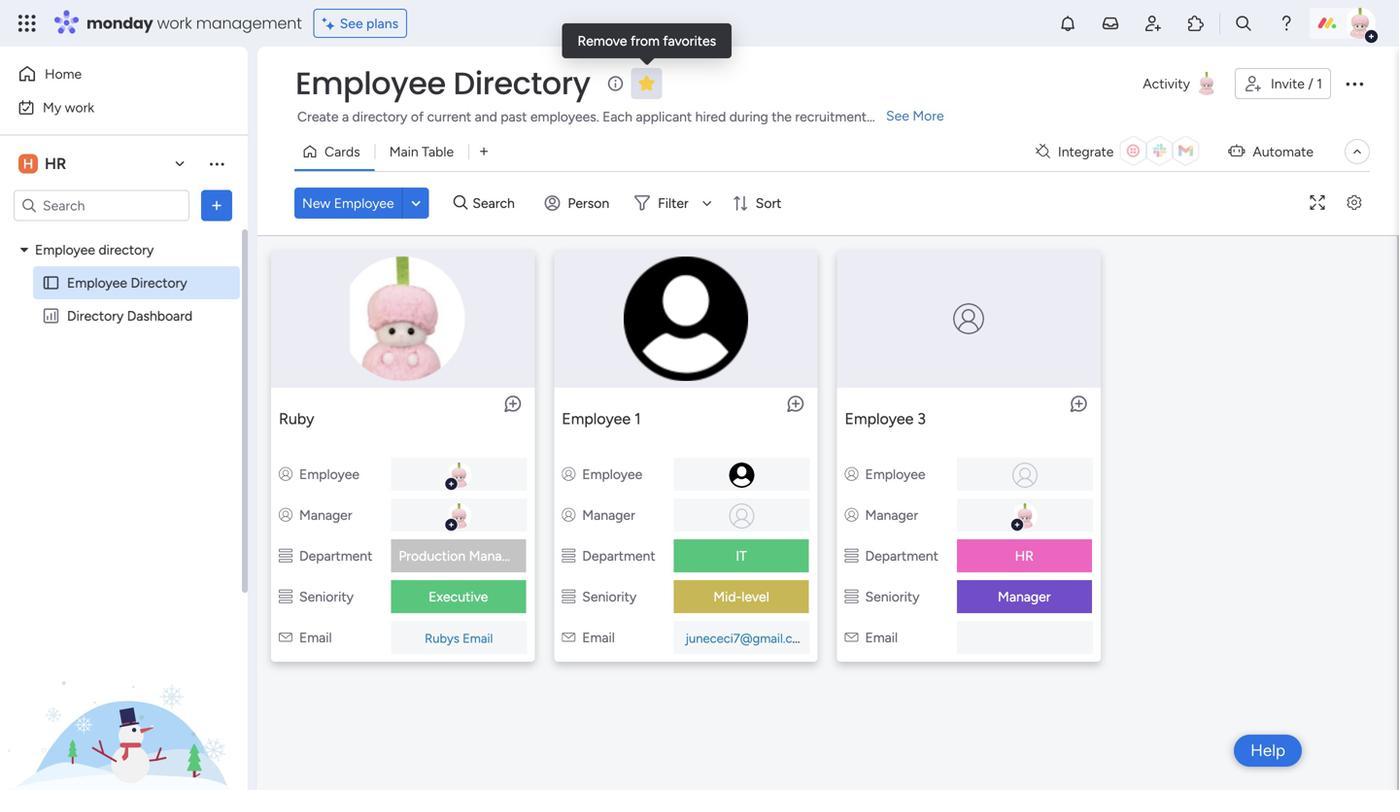 Task type: locate. For each thing, give the bounding box(es) containing it.
1 seniority from the left
[[299, 589, 354, 605]]

card cover image image for ruby
[[284, 257, 522, 381]]

1 horizontal spatial v2 status outline image
[[562, 589, 576, 605]]

email
[[299, 630, 332, 646], [583, 630, 615, 646], [866, 630, 898, 646], [463, 631, 493, 647]]

list box
[[0, 229, 248, 595]]

see plans
[[340, 15, 399, 32]]

2 horizontal spatial seniority
[[866, 589, 920, 605]]

v2 status outline image for it
[[562, 548, 576, 564]]

work
[[157, 12, 192, 34], [65, 99, 94, 116]]

0 vertical spatial 1
[[1318, 75, 1323, 92]]

work right monday
[[157, 12, 192, 34]]

option
[[0, 232, 248, 236]]

0 horizontal spatial card cover image image
[[284, 257, 522, 381]]

sort
[[756, 195, 782, 211]]

0 vertical spatial work
[[157, 12, 192, 34]]

during
[[730, 108, 769, 125]]

3 seniority from the left
[[866, 589, 920, 605]]

directory
[[352, 108, 408, 125], [99, 242, 154, 258]]

automation
[[1236, 108, 1306, 125]]

v2 search image
[[454, 192, 468, 214]]

seniority for employee 1
[[583, 589, 637, 605]]

see more link
[[885, 106, 947, 125]]

0 horizontal spatial dapulse person column image
[[279, 507, 293, 524]]

cards button
[[295, 136, 375, 167]]

favorites
[[663, 33, 717, 49]]

junececi7@gmail.com link
[[682, 631, 815, 647]]

2 horizontal spatial department
[[866, 548, 939, 564]]

hr
[[45, 155, 66, 173], [1016, 548, 1034, 564]]

level
[[742, 589, 770, 605]]

see more
[[887, 107, 945, 124]]

my work button
[[12, 92, 209, 123]]

0 horizontal spatial the
[[772, 108, 792, 125]]

the
[[772, 108, 792, 125], [1213, 108, 1233, 125]]

0 horizontal spatial seniority
[[299, 589, 354, 605]]

arrow down image
[[696, 192, 719, 215]]

0 vertical spatial see
[[340, 15, 363, 32]]

options image up center.
[[1344, 72, 1367, 95]]

1 horizontal spatial work
[[157, 12, 192, 34]]

manager
[[299, 507, 352, 524], [583, 507, 636, 524], [866, 507, 919, 524], [998, 589, 1051, 605]]

filter button
[[627, 188, 719, 219]]

sort button
[[725, 188, 794, 219]]

2 vertical spatial directory
[[67, 308, 124, 324]]

directory right the public dashboard image
[[67, 308, 124, 324]]

email for employee 1
[[583, 630, 615, 646]]

0 vertical spatial employee directory
[[296, 62, 591, 105]]

dapulse person column image down ruby
[[279, 507, 293, 524]]

directory dashboard
[[67, 308, 193, 324]]

0 horizontal spatial v2 status outline image
[[279, 548, 293, 564]]

1
[[1318, 75, 1323, 92], [635, 410, 641, 428]]

open full screen image
[[1303, 196, 1334, 210]]

1 vertical spatial v2 status outline image
[[562, 589, 576, 605]]

employee directory up directory dashboard
[[67, 275, 187, 291]]

2 seniority from the left
[[583, 589, 637, 605]]

can
[[922, 108, 944, 125]]

1 horizontal spatial 1
[[1318, 75, 1323, 92]]

v2 status outline image for hr
[[845, 548, 859, 564]]

see inside button
[[340, 15, 363, 32]]

mid-
[[714, 589, 742, 605]]

seniority for employee 3
[[866, 589, 920, 605]]

v2 status outline image for executive
[[279, 589, 293, 605]]

monday
[[87, 12, 153, 34]]

v2 email column image
[[279, 630, 293, 646], [845, 630, 859, 646]]

dapulse person column image
[[562, 466, 576, 483], [279, 507, 293, 524]]

work for monday
[[157, 12, 192, 34]]

3
[[918, 410, 926, 428]]

manager for employee 1
[[583, 507, 636, 524]]

directory
[[454, 62, 591, 105], [131, 275, 187, 291], [67, 308, 124, 324]]

directory down the search in workspace field
[[99, 242, 154, 258]]

work inside "button"
[[65, 99, 94, 116]]

0 horizontal spatial see
[[340, 15, 363, 32]]

directory right a
[[352, 108, 408, 125]]

activity
[[1144, 75, 1191, 92]]

1 inside row group
[[635, 410, 641, 428]]

invite / 1 button
[[1236, 68, 1332, 99]]

1 horizontal spatial the
[[1213, 108, 1233, 125]]

department for employee 1
[[583, 548, 656, 564]]

create a directory of current and past employees. each applicant hired during the recruitment process can automatically be moved to this board using the automation center.
[[297, 108, 1352, 125]]

home
[[45, 66, 82, 82]]

work for my
[[65, 99, 94, 116]]

dapulse person column image for manager
[[279, 507, 293, 524]]

the right 'during'
[[772, 108, 792, 125]]

activity button
[[1136, 68, 1228, 99]]

seniority for ruby
[[299, 589, 354, 605]]

filter
[[658, 195, 689, 211]]

0 vertical spatial hr
[[45, 155, 66, 173]]

1 horizontal spatial hr
[[1016, 548, 1034, 564]]

2 the from the left
[[1213, 108, 1233, 125]]

2 department from the left
[[583, 548, 656, 564]]

0 horizontal spatial work
[[65, 99, 94, 116]]

mid-level
[[714, 589, 770, 605]]

remove from favorites image
[[637, 73, 657, 93]]

0 horizontal spatial employee directory
[[67, 275, 187, 291]]

1 v2 email column image from the left
[[279, 630, 293, 646]]

card cover image image
[[284, 257, 522, 381], [568, 257, 805, 381], [954, 303, 985, 334]]

0 horizontal spatial directory
[[99, 242, 154, 258]]

workspace selection element
[[18, 152, 69, 175]]

1 vertical spatial 1
[[635, 410, 641, 428]]

1 horizontal spatial seniority
[[583, 589, 637, 605]]

h
[[23, 156, 33, 172]]

0 vertical spatial v2 status outline image
[[279, 548, 293, 564]]

employee directory up current
[[296, 62, 591, 105]]

1 vertical spatial dapulse person column image
[[279, 507, 293, 524]]

lottie animation element
[[0, 594, 248, 790]]

employee 1
[[562, 410, 641, 428]]

1 department from the left
[[299, 548, 373, 564]]

search everything image
[[1235, 14, 1254, 33]]

remove from favorites
[[578, 33, 717, 49]]

work right my
[[65, 99, 94, 116]]

department for employee 3
[[866, 548, 939, 564]]

0 horizontal spatial options image
[[207, 196, 227, 215]]

1 horizontal spatial v2 email column image
[[845, 630, 859, 646]]

v2 status outline image
[[279, 548, 293, 564], [562, 589, 576, 605]]

management
[[196, 12, 302, 34]]

my work
[[43, 99, 94, 116]]

options image down workspace options "image"
[[207, 196, 227, 215]]

see left the plans
[[340, 15, 363, 32]]

0 horizontal spatial v2 email column image
[[279, 630, 293, 646]]

email for employee 3
[[866, 630, 898, 646]]

directory up past
[[454, 62, 591, 105]]

of
[[411, 108, 424, 125]]

v2 status outline image
[[562, 548, 576, 564], [845, 548, 859, 564], [279, 589, 293, 605], [845, 589, 859, 605]]

email for ruby
[[299, 630, 332, 646]]

list box containing employee directory
[[0, 229, 248, 595]]

1 horizontal spatial dapulse person column image
[[562, 466, 576, 483]]

1 vertical spatial see
[[887, 107, 910, 124]]

1 horizontal spatial card cover image image
[[568, 257, 805, 381]]

the right using in the right top of the page
[[1213, 108, 1233, 125]]

dapulse integrations image
[[1036, 144, 1051, 159]]

3 department from the left
[[866, 548, 939, 564]]

2 v2 email column image from the left
[[845, 630, 859, 646]]

0 vertical spatial directory
[[454, 62, 591, 105]]

row group
[[262, 240, 1394, 676]]

dapulse person column image
[[279, 466, 293, 483], [845, 466, 859, 483], [562, 507, 576, 524], [845, 507, 859, 524]]

1 horizontal spatial department
[[583, 548, 656, 564]]

be
[[1032, 108, 1048, 125]]

0 vertical spatial dapulse person column image
[[562, 466, 576, 483]]

see left more
[[887, 107, 910, 124]]

moved
[[1051, 108, 1093, 125]]

1 horizontal spatial directory
[[131, 275, 187, 291]]

directory up dashboard
[[131, 275, 187, 291]]

department
[[299, 548, 373, 564], [583, 548, 656, 564], [866, 548, 939, 564]]

person
[[568, 195, 610, 211]]

1 inside button
[[1318, 75, 1323, 92]]

0 horizontal spatial 1
[[635, 410, 641, 428]]

0 vertical spatial options image
[[1344, 72, 1367, 95]]

1 horizontal spatial employee directory
[[296, 62, 591, 105]]

current
[[427, 108, 472, 125]]

employee directory
[[296, 62, 591, 105], [67, 275, 187, 291]]

v2 status outline image for department
[[279, 548, 293, 564]]

dapulse person column image down "employee 1"
[[562, 466, 576, 483]]

1 horizontal spatial directory
[[352, 108, 408, 125]]

dashboard
[[127, 308, 193, 324]]

0 horizontal spatial department
[[299, 548, 373, 564]]

1 vertical spatial employee directory
[[67, 275, 187, 291]]

employee
[[296, 62, 446, 105], [334, 195, 394, 211], [35, 242, 95, 258], [67, 275, 127, 291], [562, 410, 631, 428], [845, 410, 914, 428], [299, 466, 360, 483], [583, 466, 643, 483], [866, 466, 926, 483]]

home button
[[12, 58, 209, 89]]

1 vertical spatial options image
[[207, 196, 227, 215]]

1 horizontal spatial see
[[887, 107, 910, 124]]

help
[[1251, 741, 1286, 761]]

ruby
[[279, 410, 315, 428]]

seniority
[[299, 589, 354, 605], [583, 589, 637, 605], [866, 589, 920, 605]]

see
[[340, 15, 363, 32], [887, 107, 910, 124]]

this
[[1112, 108, 1135, 125]]

hr inside workspace selection element
[[45, 155, 66, 173]]

each
[[603, 108, 633, 125]]

remove
[[578, 33, 628, 49]]

0 horizontal spatial hr
[[45, 155, 66, 173]]

2 horizontal spatial card cover image image
[[954, 303, 985, 334]]

options image
[[1344, 72, 1367, 95], [207, 196, 227, 215]]

1 the from the left
[[772, 108, 792, 125]]

1 vertical spatial work
[[65, 99, 94, 116]]



Task type: vqa. For each thing, say whether or not it's contained in the screenshot.
the 'New Dashboard'
no



Task type: describe. For each thing, give the bounding box(es) containing it.
add view image
[[480, 145, 488, 159]]

1 horizontal spatial options image
[[1344, 72, 1367, 95]]

invite
[[1272, 75, 1306, 92]]

rubys
[[425, 631, 460, 647]]

employee 3
[[845, 410, 926, 428]]

management
[[469, 548, 549, 564]]

ruby anderson image
[[1346, 8, 1377, 39]]

monday work management
[[87, 12, 302, 34]]

hired
[[696, 108, 727, 125]]

see for see more
[[887, 107, 910, 124]]

from
[[631, 33, 660, 49]]

rubys email
[[425, 631, 493, 647]]

manager for employee 3
[[866, 507, 919, 524]]

apps image
[[1187, 14, 1207, 33]]

inbox image
[[1102, 14, 1121, 33]]

rubys email link
[[421, 631, 497, 647]]

automate
[[1254, 143, 1314, 160]]

new employee button
[[295, 188, 402, 219]]

v2 status outline image for manager
[[845, 589, 859, 605]]

Search in workspace field
[[41, 194, 162, 217]]

settings image
[[1340, 196, 1371, 210]]

production
[[399, 548, 466, 564]]

manager for ruby
[[299, 507, 352, 524]]

employee directory
[[35, 242, 154, 258]]

it
[[736, 548, 747, 564]]

a
[[342, 108, 349, 125]]

and
[[475, 108, 498, 125]]

see plans button
[[314, 9, 407, 38]]

Search field
[[468, 190, 526, 217]]

workspace image
[[18, 153, 38, 175]]

main table button
[[375, 136, 469, 167]]

using
[[1177, 108, 1210, 125]]

0 horizontal spatial directory
[[67, 308, 124, 324]]

help image
[[1277, 14, 1297, 33]]

junececi7@gmail.com
[[686, 631, 811, 647]]

public board image
[[42, 274, 60, 292]]

1 vertical spatial directory
[[131, 275, 187, 291]]

board
[[1138, 108, 1173, 125]]

employees.
[[531, 108, 600, 125]]

card cover image image for employee 1
[[568, 257, 805, 381]]

collapse board header image
[[1350, 144, 1366, 159]]

autopilot image
[[1229, 138, 1246, 163]]

1 vertical spatial directory
[[99, 242, 154, 258]]

select product image
[[17, 14, 37, 33]]

invite / 1
[[1272, 75, 1323, 92]]

show board description image
[[604, 74, 628, 93]]

0 vertical spatial directory
[[352, 108, 408, 125]]

see for see plans
[[340, 15, 363, 32]]

integrate
[[1059, 143, 1115, 160]]

2 horizontal spatial directory
[[454, 62, 591, 105]]

automatically
[[947, 108, 1029, 125]]

help button
[[1235, 735, 1303, 767]]

workspace options image
[[207, 154, 227, 173]]

Employee Directory field
[[291, 62, 596, 105]]

main table
[[390, 143, 454, 160]]

v2 email column image
[[562, 630, 576, 646]]

process
[[871, 108, 919, 125]]

lottie animation image
[[0, 594, 248, 790]]

new
[[302, 195, 331, 211]]

executive
[[429, 589, 488, 605]]

recruitment
[[796, 108, 867, 125]]

angle down image
[[412, 196, 421, 210]]

employee directory inside "list box"
[[67, 275, 187, 291]]

employee inside button
[[334, 195, 394, 211]]

v2 status outline image for seniority
[[562, 589, 576, 605]]

person button
[[537, 188, 621, 219]]

applicant
[[636, 108, 692, 125]]

row group containing ruby
[[262, 240, 1394, 676]]

new employee
[[302, 195, 394, 211]]

cards
[[325, 143, 360, 160]]

center.
[[1310, 108, 1352, 125]]

past
[[501, 108, 527, 125]]

main
[[390, 143, 419, 160]]

create
[[297, 108, 339, 125]]

v2 email column image for ruby
[[279, 630, 293, 646]]

1 vertical spatial hr
[[1016, 548, 1034, 564]]

my
[[43, 99, 61, 116]]

invite members image
[[1144, 14, 1164, 33]]

plans
[[367, 15, 399, 32]]

caret down image
[[20, 243, 28, 257]]

to
[[1096, 108, 1109, 125]]

/
[[1309, 75, 1314, 92]]

table
[[422, 143, 454, 160]]

production management
[[399, 548, 549, 564]]

more
[[913, 107, 945, 124]]

public dashboard image
[[42, 307, 60, 325]]

dapulse person column image for employee
[[562, 466, 576, 483]]

v2 email column image for employee 3
[[845, 630, 859, 646]]

notifications image
[[1059, 14, 1078, 33]]

department for ruby
[[299, 548, 373, 564]]



